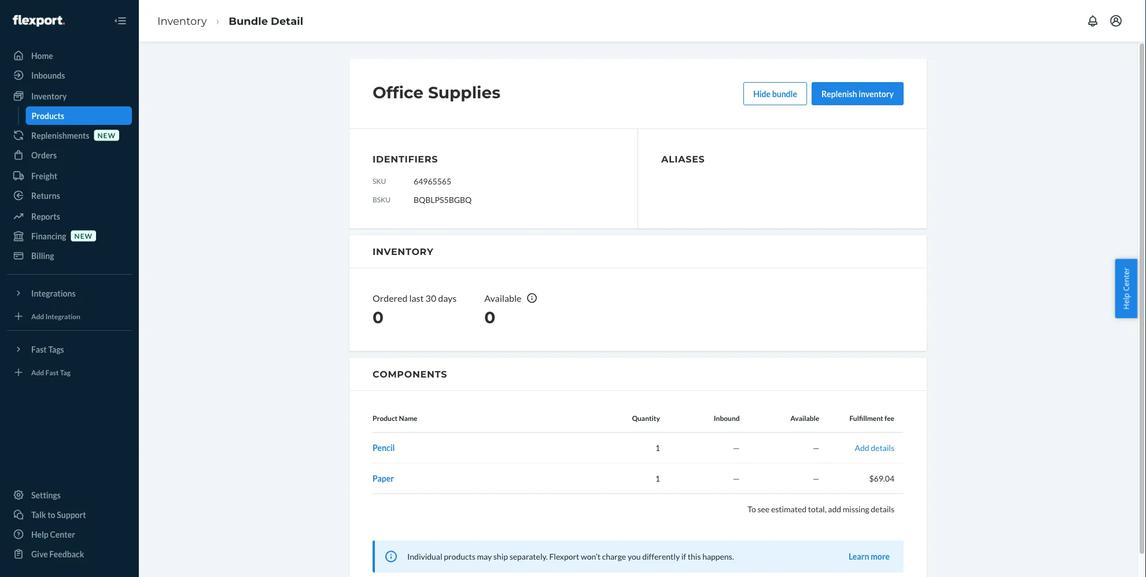 Task type: vqa. For each thing, say whether or not it's contained in the screenshot.
the bottommost Returnly
no



Task type: describe. For each thing, give the bounding box(es) containing it.
fulfillment
[[850, 414, 883, 423]]

inbound
[[714, 414, 740, 423]]

open notifications image
[[1086, 14, 1100, 28]]

components element
[[350, 358, 927, 578]]

settings link
[[7, 486, 132, 505]]

add integration link
[[7, 307, 132, 326]]

freight
[[31, 171, 57, 181]]

ship
[[493, 552, 508, 562]]

individual
[[407, 552, 442, 562]]

add details
[[855, 443, 895, 453]]

1 vertical spatial center
[[50, 530, 75, 540]]

orders
[[31, 150, 57, 160]]

bundle detail
[[229, 14, 303, 27]]

integration
[[45, 312, 80, 321]]

add fast tag link
[[7, 363, 132, 382]]

happens.
[[703, 552, 734, 562]]

orders link
[[7, 146, 132, 164]]

hide
[[754, 89, 771, 99]]

aliases
[[661, 153, 705, 165]]

center inside button
[[1121, 268, 1132, 291]]

flexport
[[549, 552, 579, 562]]

won't
[[581, 552, 601, 562]]

days
[[438, 293, 457, 304]]

ordered last 30 days 0
[[373, 293, 457, 327]]

financing
[[31, 231, 66, 241]]

components
[[373, 369, 447, 380]]

bundle detail link
[[229, 14, 303, 27]]

0 inside ordered last 30 days 0
[[373, 308, 384, 327]]

help inside button
[[1121, 293, 1132, 310]]

replenish inventory
[[822, 89, 894, 99]]

office
[[373, 83, 424, 102]]

may
[[477, 552, 492, 562]]

integrations button
[[7, 284, 132, 303]]

replenish inventory button
[[812, 82, 904, 105]]

products link
[[26, 106, 132, 125]]

add details link
[[855, 443, 895, 453]]

talk
[[31, 510, 46, 520]]

individual products may ship separately. flexport won't charge you differently if this happens.
[[407, 552, 734, 562]]

pencil link
[[373, 443, 395, 453]]

64965565
[[414, 176, 451, 186]]

fulfillment fee
[[850, 414, 895, 423]]

available inside the components element
[[791, 414, 820, 423]]

reports
[[31, 212, 60, 221]]

name
[[399, 414, 417, 423]]

products
[[444, 552, 476, 562]]

to
[[748, 505, 756, 514]]

identifiers
[[373, 153, 438, 165]]

quantity
[[632, 414, 660, 423]]

office supplies
[[373, 83, 501, 102]]

give feedback
[[31, 549, 84, 559]]

flexport logo image
[[13, 15, 65, 27]]

missing
[[843, 505, 869, 514]]

charge
[[602, 552, 626, 562]]

give
[[31, 549, 48, 559]]

estimated
[[771, 505, 807, 514]]

identifiers element
[[373, 152, 615, 205]]

open account menu image
[[1109, 14, 1123, 28]]

detail
[[271, 14, 303, 27]]

bsku
[[373, 195, 391, 204]]

add fast tag
[[31, 368, 71, 377]]

billing
[[31, 251, 54, 261]]

add
[[828, 505, 841, 514]]

fast inside add fast tag link
[[45, 368, 59, 377]]

2 0 from the left
[[484, 308, 495, 327]]

ordered
[[373, 293, 408, 304]]

0 horizontal spatial inventory link
[[7, 87, 132, 105]]

hide bundle button
[[744, 82, 807, 105]]

help center button
[[1115, 259, 1138, 318]]

1 for pencil
[[656, 443, 660, 453]]

new for financing
[[74, 232, 93, 240]]

fast inside fast tags dropdown button
[[31, 345, 47, 354]]



Task type: locate. For each thing, give the bounding box(es) containing it.
0 vertical spatial 1
[[656, 443, 660, 453]]

tags
[[48, 345, 64, 354]]

0 vertical spatial add
[[31, 312, 44, 321]]

inventory inside breadcrumbs 'navigation'
[[157, 14, 207, 27]]

2 details from the top
[[871, 505, 895, 514]]

support
[[57, 510, 86, 520]]

inventory link inside breadcrumbs 'navigation'
[[157, 14, 207, 27]]

0 vertical spatial center
[[1121, 268, 1132, 291]]

learn
[[849, 552, 869, 562]]

0 horizontal spatial help
[[31, 530, 48, 540]]

help center inside help center link
[[31, 530, 75, 540]]

fast tags
[[31, 345, 64, 354]]

1 horizontal spatial center
[[1121, 268, 1132, 291]]

freight link
[[7, 167, 132, 185]]

home
[[31, 51, 53, 60]]

1 details from the top
[[871, 443, 895, 453]]

$69.04
[[869, 474, 895, 484]]

add left integration
[[31, 312, 44, 321]]

fast tags button
[[7, 340, 132, 359]]

home link
[[7, 46, 132, 65]]

help
[[1121, 293, 1132, 310], [31, 530, 48, 540]]

0 vertical spatial fast
[[31, 345, 47, 354]]

1 vertical spatial fast
[[45, 368, 59, 377]]

2 vertical spatial inventory
[[373, 246, 434, 257]]

paper link
[[373, 474, 394, 484]]

close navigation image
[[113, 14, 127, 28]]

0 vertical spatial details
[[871, 443, 895, 453]]

details right "missing"
[[871, 505, 895, 514]]

sku
[[373, 177, 386, 185]]

supplies
[[428, 83, 501, 102]]

integrations
[[31, 288, 76, 298]]

talk to support button
[[7, 506, 132, 524]]

available inside inventory element
[[484, 293, 522, 304]]

add integration
[[31, 312, 80, 321]]

pencil
[[373, 443, 395, 453]]

inbounds
[[31, 70, 65, 80]]

replenishments
[[31, 130, 89, 140]]

reports link
[[7, 207, 132, 226]]

settings
[[31, 490, 61, 500]]

inbounds link
[[7, 66, 132, 84]]

1 horizontal spatial inventory
[[157, 14, 207, 27]]

learn more button
[[849, 551, 890, 563]]

if
[[682, 552, 686, 562]]

last
[[409, 293, 424, 304]]

inventory link
[[157, 14, 207, 27], [7, 87, 132, 105]]

1 0 from the left
[[373, 308, 384, 327]]

add
[[31, 312, 44, 321], [31, 368, 44, 377], [855, 443, 869, 453]]

fast left tag
[[45, 368, 59, 377]]

0 horizontal spatial new
[[74, 232, 93, 240]]

0 horizontal spatial available
[[484, 293, 522, 304]]

learn more
[[849, 552, 890, 562]]

billing link
[[7, 247, 132, 265]]

fast left 'tags'
[[31, 345, 47, 354]]

this
[[688, 552, 701, 562]]

1 vertical spatial details
[[871, 505, 895, 514]]

to see estimated total, add missing details
[[748, 505, 895, 514]]

0 horizontal spatial inventory
[[31, 91, 67, 101]]

available
[[484, 293, 522, 304], [791, 414, 820, 423]]

0 vertical spatial help
[[1121, 293, 1132, 310]]

add inside the components element
[[855, 443, 869, 453]]

new down products link
[[97, 131, 116, 139]]

add for add details
[[855, 443, 869, 453]]

replenish
[[822, 89, 857, 99]]

2 horizontal spatial inventory
[[373, 246, 434, 257]]

help center
[[1121, 268, 1132, 310], [31, 530, 75, 540]]

products
[[32, 111, 64, 121]]

breadcrumbs navigation
[[148, 4, 313, 38]]

new for replenishments
[[97, 131, 116, 139]]

fee
[[885, 414, 895, 423]]

tag
[[60, 368, 71, 377]]

1 horizontal spatial help
[[1121, 293, 1132, 310]]

1 for paper
[[656, 474, 660, 484]]

1 horizontal spatial help center
[[1121, 268, 1132, 310]]

inventory
[[859, 89, 894, 99]]

1 horizontal spatial 0
[[484, 308, 495, 327]]

product name
[[373, 414, 417, 423]]

1 vertical spatial help center
[[31, 530, 75, 540]]

new down reports link
[[74, 232, 93, 240]]

0 vertical spatial inventory link
[[157, 14, 207, 27]]

details down fee
[[871, 443, 895, 453]]

hide bundle
[[754, 89, 797, 99]]

returns
[[31, 191, 60, 201]]

1 horizontal spatial new
[[97, 131, 116, 139]]

—
[[733, 443, 740, 453], [813, 443, 820, 453], [733, 474, 740, 484], [813, 474, 820, 484]]

center
[[1121, 268, 1132, 291], [50, 530, 75, 540]]

total,
[[808, 505, 827, 514]]

you
[[628, 552, 641, 562]]

help center inside help center button
[[1121, 268, 1132, 310]]

0 horizontal spatial center
[[50, 530, 75, 540]]

1
[[656, 443, 660, 453], [656, 474, 660, 484]]

inventory element
[[350, 236, 927, 351]]

0 horizontal spatial 0
[[373, 308, 384, 327]]

new
[[97, 131, 116, 139], [74, 232, 93, 240]]

1 horizontal spatial available
[[791, 414, 820, 423]]

bqblps5bgbq
[[414, 195, 472, 205]]

add down fast tags at the bottom left of the page
[[31, 368, 44, 377]]

1 vertical spatial inventory
[[31, 91, 67, 101]]

returns link
[[7, 186, 132, 205]]

differently
[[642, 552, 680, 562]]

inventory inside inventory link
[[31, 91, 67, 101]]

bundle
[[772, 89, 797, 99]]

give feedback button
[[7, 545, 132, 564]]

inventory
[[157, 14, 207, 27], [31, 91, 67, 101], [373, 246, 434, 257]]

30
[[426, 293, 436, 304]]

feedback
[[49, 549, 84, 559]]

talk to support
[[31, 510, 86, 520]]

0 vertical spatial help center
[[1121, 268, 1132, 310]]

1 vertical spatial inventory link
[[7, 87, 132, 105]]

details
[[871, 443, 895, 453], [871, 505, 895, 514]]

add for add fast tag
[[31, 368, 44, 377]]

add for add integration
[[31, 312, 44, 321]]

0 vertical spatial inventory
[[157, 14, 207, 27]]

add down fulfillment
[[855, 443, 869, 453]]

2 vertical spatial add
[[855, 443, 869, 453]]

0 horizontal spatial help center
[[31, 530, 75, 540]]

1 vertical spatial add
[[31, 368, 44, 377]]

1 vertical spatial new
[[74, 232, 93, 240]]

0 vertical spatial new
[[97, 131, 116, 139]]

product
[[373, 414, 398, 423]]

2 1 from the top
[[656, 474, 660, 484]]

fast
[[31, 345, 47, 354], [45, 368, 59, 377]]

1 1 from the top
[[656, 443, 660, 453]]

help center link
[[7, 525, 132, 544]]

more
[[871, 552, 890, 562]]

see
[[758, 505, 770, 514]]

0 vertical spatial available
[[484, 293, 522, 304]]

to
[[48, 510, 55, 520]]

1 vertical spatial help
[[31, 530, 48, 540]]

inventory inside inventory element
[[373, 246, 434, 257]]

1 vertical spatial available
[[791, 414, 820, 423]]

1 horizontal spatial inventory link
[[157, 14, 207, 27]]

1 vertical spatial 1
[[656, 474, 660, 484]]



